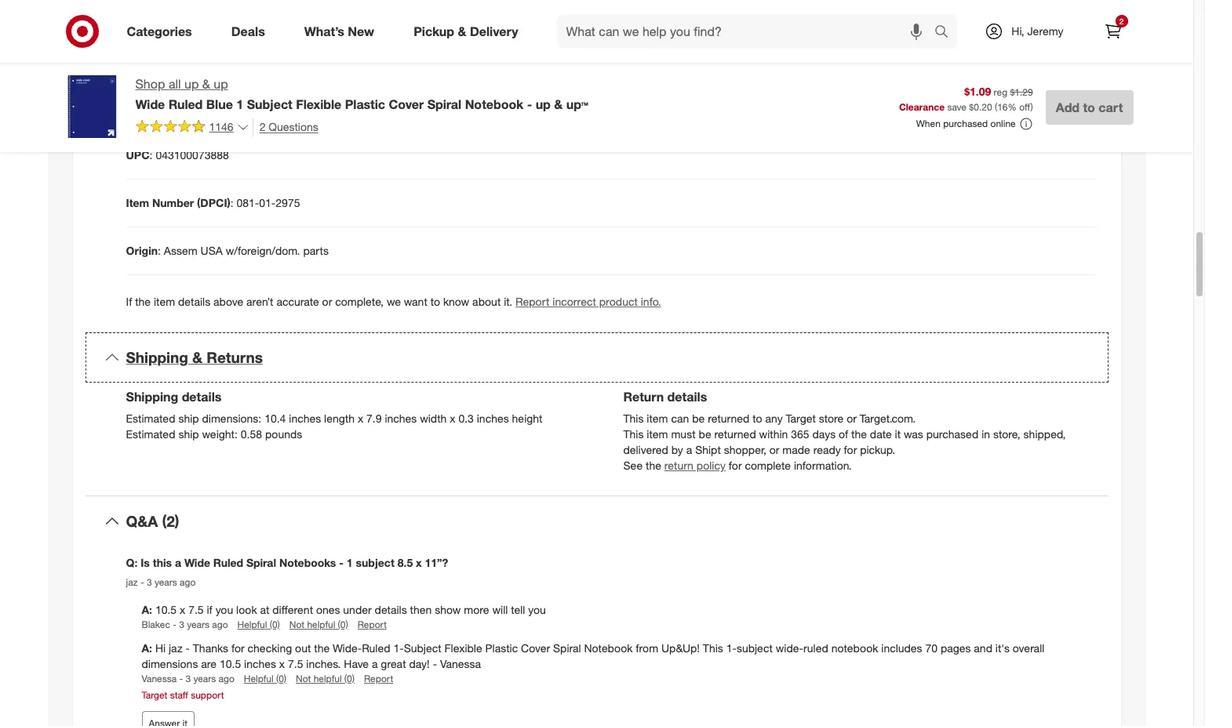 Task type: describe. For each thing, give the bounding box(es) containing it.
x inside q: is this a wide ruled ​spiral notebooks​ -​ 1 subject​ 8.5 x 11"? jaz - 3 years ago
[[416, 556, 422, 570]]

1 vertical spatial to
[[431, 295, 440, 309]]

helpful  (0) button for vanessa - 3 years ago
[[244, 672, 287, 686]]

1 vertical spatial item
[[647, 412, 668, 426]]

was
[[904, 428, 924, 441]]

details inside 'return details this item can be returned to any target store or target.com. this item must be returned within 365 days of the date it was purchased in store, shipped, delivered by a shipt shopper, or made ready for pickup. see the return policy for complete information.'
[[668, 389, 707, 405]]

a: for a: 10.5 x 7.5 if you look at different ones under details then show more will tell you
[[142, 603, 152, 617]]

7.9
[[367, 412, 382, 426]]

10.5 inside hi jaz - thanks for checking out the wide-ruled 1-subject flexible plastic cover spiral notebook from up&up! this 1-subject wide-ruled notebook includes 70 pages and it's overall dimensions are 10.5 inches x 7.5 inches. have a great day! - vanessa
[[220, 658, 241, 671]]

it's
[[996, 642, 1010, 655]]

helpful for blakec - 3 years ago
[[237, 619, 267, 631]]

2 ship from the top
[[178, 428, 199, 441]]

(dpci)
[[197, 196, 231, 210]]

x left 7.9 at the left bottom of page
[[358, 412, 364, 426]]

0 vertical spatial 10.5
[[155, 603, 177, 617]]

pickup & delivery
[[414, 23, 518, 39]]

plastic inside shop all up & up wide ruled blue 1 subject flexible plastic cover spiral notebook - up & up™
[[345, 96, 385, 112]]

can
[[671, 412, 689, 426]]

information.
[[794, 459, 852, 473]]

081-
[[237, 196, 259, 210]]

includes
[[882, 642, 923, 655]]

of
[[839, 428, 849, 441]]

inches inside hi jaz - thanks for checking out the wide-ruled 1-subject flexible plastic cover spiral notebook from up&up! this 1-subject wide-ruled notebook includes 70 pages and it's overall dimensions are 10.5 inches x 7.5 inches. have a great day! - vanessa
[[244, 658, 276, 671]]

2 horizontal spatial up
[[536, 96, 551, 112]]

2 questions link
[[252, 118, 318, 136]]

not for blakec - 3 years ago
[[289, 619, 305, 631]]

inches right 0.3
[[477, 412, 509, 426]]

this
[[153, 556, 172, 570]]

report for blakec - 3 years ago
[[358, 619, 387, 631]]

2 questions
[[260, 120, 318, 133]]

purchased inside 'return details this item can be returned to any target store or target.com. this item must be returned within 365 days of the date it was purchased in store, shipped, delivered by a shipt shopper, or made ready for pickup. see the return policy for complete information.'
[[927, 428, 979, 441]]

- right 'notebooks​'
[[339, 556, 344, 570]]

: left 081-
[[231, 196, 234, 210]]

2 horizontal spatial or
[[847, 412, 857, 426]]

1 vertical spatial this
[[624, 428, 644, 441]]

out
[[295, 642, 311, 655]]

)
[[1031, 101, 1033, 113]]

origin : assem usa w/foreign/dom. parts
[[126, 244, 329, 258]]

add
[[1056, 100, 1080, 115]]

notebooks​
[[279, 556, 336, 570]]

3 inside q: is this a wide ruled ​spiral notebooks​ -​ 1 subject​ 8.5 x 11"? jaz - 3 years ago
[[147, 577, 152, 589]]

7.5 inside hi jaz - thanks for checking out the wide-ruled 1-subject flexible plastic cover spiral notebook from up&up! this 1-subject wide-ruled notebook includes 70 pages and it's overall dimensions are 10.5 inches x 7.5 inches. have a great day! - vanessa
[[288, 658, 303, 671]]

043100073888
[[156, 149, 229, 162]]

- right day!
[[433, 658, 437, 671]]

(2)
[[162, 513, 179, 531]]

categories link
[[113, 14, 212, 49]]

jaz inside q: is this a wide ruled ​spiral notebooks​ -​ 1 subject​ 8.5 x 11"? jaz - 3 years ago
[[126, 577, 138, 589]]

q&a (2)
[[126, 513, 179, 531]]

x up blakec - 3 years ago
[[180, 603, 185, 617]]

dimensions
[[142, 658, 198, 671]]

pickup.
[[860, 444, 896, 457]]

made
[[783, 444, 811, 457]]

shipped,
[[1024, 428, 1066, 441]]

hi,
[[1012, 24, 1025, 38]]

- up "target staff support"
[[179, 673, 183, 685]]

up™
[[566, 96, 589, 112]]

helpful for vanessa - 3 years ago
[[244, 673, 274, 685]]

shipping details estimated ship dimensions: 10.4 inches length x 7.9 inches width x 0.3 inches height estimated ship weight: 0.58 pounds
[[126, 389, 543, 441]]

pickup & delivery link
[[400, 14, 538, 49]]

pickup
[[414, 23, 455, 39]]

a inside q: is this a wide ruled ​spiral notebooks​ -​ 1 subject​ 8.5 x 11"? jaz - 3 years ago
[[175, 556, 181, 570]]

return
[[665, 459, 694, 473]]

not helpful  (0) for blakec - 3 years ago
[[289, 619, 348, 631]]

(0) down have on the left of page
[[344, 673, 355, 685]]

flexible inside shop all up & up wide ruled blue 1 subject flexible plastic cover spiral notebook - up & up™
[[296, 96, 342, 112]]

wide inside q: is this a wide ruled ​spiral notebooks​ -​ 1 subject​ 8.5 x 11"? jaz - 3 years ago
[[184, 556, 210, 570]]

tell
[[511, 603, 525, 617]]

store
[[819, 412, 844, 426]]

the right if
[[135, 295, 151, 309]]

tcin : 78871426
[[126, 101, 207, 114]]

aren't
[[247, 295, 274, 309]]

ruled inside hi jaz - thanks for checking out the wide-ruled 1-subject flexible plastic cover spiral notebook from up&up! this 1-subject wide-ruled notebook includes 70 pages and it's overall dimensions are 10.5 inches x 7.5 inches. have a great day! - vanessa
[[362, 642, 391, 655]]

incorrect
[[553, 295, 596, 309]]

subject​
[[356, 556, 395, 570]]

what's new
[[304, 23, 375, 39]]

notebook inside hi jaz - thanks for checking out the wide-ruled 1-subject flexible plastic cover spiral notebook from up&up! this 1-subject wide-ruled notebook includes 70 pages and it's overall dimensions are 10.5 inches x 7.5 inches. have a great day! - vanessa
[[584, 642, 633, 655]]

1 horizontal spatial or
[[770, 444, 780, 457]]

material:
[[126, 53, 172, 66]]

more
[[464, 603, 489, 617]]

any
[[766, 412, 783, 426]]

checking
[[248, 642, 292, 655]]

1 ship from the top
[[178, 412, 199, 426]]

under
[[343, 603, 372, 617]]

complete
[[745, 459, 791, 473]]

helpful  (0) for vanessa - 3 years ago
[[244, 673, 287, 685]]

to inside 'return details this item can be returned to any target store or target.com. this item must be returned within 365 days of the date it was purchased in store, shipped, delivered by a shipt shopper, or made ready for pickup. see the return policy for complete information.'
[[753, 412, 763, 426]]

complete,
[[335, 295, 384, 309]]

1 inside shop all up & up wide ruled blue 1 subject flexible plastic cover spiral notebook - up & up™
[[236, 96, 243, 112]]

q&a (2) button
[[85, 497, 1109, 547]]

0 vertical spatial this
[[624, 412, 644, 426]]

helpful  (0) button for blakec - 3 years ago
[[237, 618, 280, 632]]

different
[[273, 603, 313, 617]]

1 you from the left
[[216, 603, 233, 617]]

look
[[236, 603, 257, 617]]

date
[[870, 428, 892, 441]]

helpful  (0) for blakec - 3 years ago
[[237, 619, 280, 631]]

1 1- from the left
[[394, 642, 404, 655]]

wide-
[[776, 642, 804, 655]]

target inside 'return details this item can be returned to any target store or target.com. this item must be returned within 365 days of the date it was purchased in store, shipped, delivered by a shipt shopper, or made ready for pickup. see the return policy for complete information.'
[[786, 412, 816, 426]]

not helpful  (0) button for blakec - 3 years ago
[[289, 618, 348, 632]]

to inside add to cart button
[[1084, 100, 1096, 115]]

q:
[[126, 556, 138, 570]]

search
[[928, 25, 966, 40]]

not helpful  (0) for vanessa - 3 years ago
[[296, 673, 355, 685]]

notebook inside shop all up & up wide ruled blue 1 subject flexible plastic cover spiral notebook - up & up™
[[465, 96, 524, 112]]

- inside shop all up & up wide ruled blue 1 subject flexible plastic cover spiral notebook - up & up™
[[527, 96, 532, 112]]

reg
[[994, 87, 1008, 98]]

wide inside shop all up & up wide ruled blue 1 subject flexible plastic cover spiral notebook - up & up™
[[135, 96, 165, 112]]

ago for vanessa - 3 years ago
[[219, 673, 235, 685]]

2 vertical spatial item
[[647, 428, 668, 441]]

0 vertical spatial report
[[516, 295, 550, 309]]

cover inside hi jaz - thanks for checking out the wide-ruled 1-subject flexible plastic cover spiral notebook from up&up! this 1-subject wide-ruled notebook includes 70 pages and it's overall dimensions are 10.5 inches x 7.5 inches. have a great day! - vanessa
[[521, 642, 550, 655]]

great
[[381, 658, 406, 671]]

not helpful  (0) button for vanessa - 3 years ago
[[296, 672, 355, 686]]

0 vertical spatial or
[[322, 295, 332, 309]]

tcin
[[126, 101, 152, 114]]

hi jaz - thanks for checking out the wide-ruled 1-subject flexible plastic cover spiral notebook from up&up! this 1-subject wide-ruled notebook includes 70 pages and it's overall dimensions are 10.5 inches x 7.5 inches. have a great day! - vanessa
[[142, 642, 1045, 671]]

details left above
[[178, 295, 210, 309]]

& up the blue
[[202, 76, 210, 92]]

1 estimated from the top
[[126, 412, 175, 426]]

ago for blakec - 3 years ago
[[212, 619, 228, 631]]

2 for 2 questions
[[260, 120, 266, 133]]

notebook
[[832, 642, 879, 655]]

2 estimated from the top
[[126, 428, 175, 441]]

what's new link
[[291, 14, 394, 49]]

0 vertical spatial returned
[[708, 412, 750, 426]]

1 vertical spatial vanessa
[[142, 673, 177, 685]]

16
[[998, 101, 1008, 113]]

1146
[[209, 120, 234, 134]]

%
[[1008, 101, 1017, 113]]

1 horizontal spatial for
[[729, 459, 742, 473]]

x inside hi jaz - thanks for checking out the wide-ruled 1-subject flexible plastic cover spiral notebook from up&up! this 1-subject wide-ruled notebook includes 70 pages and it's overall dimensions are 10.5 inches x 7.5 inches. have a great day! - vanessa
[[279, 658, 285, 671]]

item number (dpci) : 081-01-2975
[[126, 196, 300, 210]]

at
[[260, 603, 270, 617]]

0.58
[[241, 428, 262, 441]]

ruled
[[804, 642, 829, 655]]

off
[[1020, 101, 1031, 113]]

questions
[[269, 120, 318, 133]]

days
[[813, 428, 836, 441]]

must
[[671, 428, 696, 441]]

- down is
[[140, 577, 144, 589]]

details left then
[[375, 603, 407, 617]]

0 vertical spatial 7.5
[[188, 603, 204, 617]]

1 vertical spatial be
[[699, 428, 712, 441]]

what's
[[304, 23, 345, 39]]

have
[[344, 658, 369, 671]]

in
[[982, 428, 991, 441]]

day!
[[409, 658, 430, 671]]



Task type: vqa. For each thing, say whether or not it's contained in the screenshot.
left in Meals on Wheels America Meals on Wheels improves health and quality of life for homebound seniors to ensure that no one is left hungry or isolated.
no



Task type: locate. For each thing, give the bounding box(es) containing it.
width
[[420, 412, 447, 426]]

vanessa inside hi jaz - thanks for checking out the wide-ruled 1-subject flexible plastic cover spiral notebook from up&up! this 1-subject wide-ruled notebook includes 70 pages and it's overall dimensions are 10.5 inches x 7.5 inches. have a great day! - vanessa
[[440, 658, 481, 671]]

: left 043100073888 at the top of page
[[150, 149, 153, 162]]

flexible inside hi jaz - thanks for checking out the wide-ruled 1-subject flexible plastic cover spiral notebook from up&up! this 1-subject wide-ruled notebook includes 70 pages and it's overall dimensions are 10.5 inches x 7.5 inches. have a great day! - vanessa
[[445, 642, 482, 655]]

: for 043100073888
[[150, 149, 153, 162]]

x
[[358, 412, 364, 426], [450, 412, 456, 426], [416, 556, 422, 570], [180, 603, 185, 617], [279, 658, 285, 671]]

0 vertical spatial report button
[[358, 618, 387, 632]]

or right accurate
[[322, 295, 332, 309]]

spiral
[[427, 96, 462, 112], [553, 642, 581, 655]]

report for vanessa - 3 years ago
[[364, 673, 393, 685]]

0 horizontal spatial 1
[[236, 96, 243, 112]]

wide down "shop"
[[135, 96, 165, 112]]

helpful for vanessa - 3 years ago
[[314, 673, 342, 685]]

0 horizontal spatial to
[[431, 295, 440, 309]]

0 vertical spatial flexible
[[296, 96, 342, 112]]

2 vertical spatial this
[[703, 642, 724, 655]]

years
[[155, 577, 177, 589], [187, 619, 210, 631], [193, 673, 216, 685]]

not helpful  (0) button down the ones
[[289, 618, 348, 632]]

(
[[995, 101, 998, 113]]

x down checking
[[279, 658, 285, 671]]

1 horizontal spatial cover
[[521, 642, 550, 655]]

0 horizontal spatial ruled
[[169, 96, 203, 112]]

the inside hi jaz - thanks for checking out the wide-ruled 1-subject flexible plastic cover spiral notebook from up&up! this 1-subject wide-ruled notebook includes 70 pages and it's overall dimensions are 10.5 inches x 7.5 inches. have a great day! - vanessa
[[314, 642, 330, 655]]

& right pickup
[[458, 23, 467, 39]]

not helpful  (0)
[[289, 619, 348, 631], [296, 673, 355, 685]]

3 for vanessa
[[186, 673, 191, 685]]

it
[[895, 428, 901, 441]]

save
[[948, 101, 967, 113]]

report button
[[358, 618, 387, 632], [364, 672, 393, 686]]

1 horizontal spatial 7.5
[[288, 658, 303, 671]]

0 horizontal spatial wide
[[135, 96, 165, 112]]

ago up support
[[219, 673, 235, 685]]

pages
[[941, 642, 971, 655]]

helpful  (0) down the at
[[237, 619, 280, 631]]

0 horizontal spatial plastic
[[345, 96, 385, 112]]

not helpful  (0) down the ones
[[289, 619, 348, 631]]

2 right jeremy
[[1120, 16, 1124, 26]]

0 vertical spatial target
[[786, 412, 816, 426]]

& left 'returns'
[[192, 349, 203, 367]]

1 horizontal spatial 10.5
[[220, 658, 241, 671]]

3 up "target staff support"
[[186, 673, 191, 685]]

are
[[201, 658, 217, 671]]

0 horizontal spatial you
[[216, 603, 233, 617]]

1 horizontal spatial jaz
[[169, 642, 183, 655]]

0 vertical spatial not
[[289, 619, 305, 631]]

$1.09
[[965, 85, 992, 98]]

1 horizontal spatial wide
[[184, 556, 210, 570]]

when purchased online
[[916, 118, 1016, 130]]

ruled inside shop all up & up wide ruled blue 1 subject flexible plastic cover spiral notebook - up & up™
[[169, 96, 203, 112]]

subject
[[247, 96, 293, 112], [404, 642, 442, 655]]

delivered
[[624, 444, 669, 457]]

jeremy
[[1028, 24, 1064, 38]]

2 vertical spatial ruled
[[362, 642, 391, 655]]

ruled inside q: is this a wide ruled ​spiral notebooks​ -​ 1 subject​ 8.5 x 11"? jaz - 3 years ago
[[213, 556, 243, 570]]

0 horizontal spatial 10.5
[[155, 603, 177, 617]]

this
[[624, 412, 644, 426], [624, 428, 644, 441], [703, 642, 724, 655]]

weight:
[[202, 428, 238, 441]]

10.4
[[265, 412, 286, 426]]

this inside hi jaz - thanks for checking out the wide-ruled 1-subject flexible plastic cover spiral notebook from up&up! this 1-subject wide-ruled notebook includes 70 pages and it's overall dimensions are 10.5 inches x 7.5 inches. have a great day! - vanessa
[[703, 642, 724, 655]]

up&up!
[[662, 642, 700, 655]]

2 vertical spatial or
[[770, 444, 780, 457]]

want
[[404, 295, 428, 309]]

for inside hi jaz - thanks for checking out the wide-ruled 1-subject flexible plastic cover spiral notebook from up&up! this 1-subject wide-ruled notebook includes 70 pages and it's overall dimensions are 10.5 inches x 7.5 inches. have a great day! - vanessa
[[231, 642, 245, 655]]

10.5 right are
[[220, 658, 241, 671]]

$1.09 reg $1.29 clearance save $ 0.20 ( 16 % off )
[[899, 85, 1033, 113]]

we
[[387, 295, 401, 309]]

2 inside "link"
[[260, 120, 266, 133]]

shipping for shipping & returns
[[126, 349, 188, 367]]

inches down checking
[[244, 658, 276, 671]]

3 right blakec
[[179, 619, 184, 631]]

years down are
[[193, 673, 216, 685]]

01-
[[259, 196, 276, 210]]

years inside q: is this a wide ruled ​spiral notebooks​ -​ 1 subject​ 8.5 x 11"? jaz - 3 years ago
[[155, 577, 177, 589]]

2 vertical spatial to
[[753, 412, 763, 426]]

target left the staff
[[142, 690, 167, 702]]

1 vertical spatial shipping
[[126, 389, 178, 405]]

0 vertical spatial be
[[692, 412, 705, 426]]

1 horizontal spatial up
[[214, 76, 228, 92]]

blakec
[[142, 619, 170, 631]]

1 right the ​
[[347, 556, 353, 570]]

shipping inside shipping details estimated ship dimensions: 10.4 inches length x 7.9 inches width x 0.3 inches height estimated ship weight: 0.58 pounds
[[126, 389, 178, 405]]

subject inside shop all up & up wide ruled blue 1 subject flexible plastic cover spiral notebook - up & up™
[[247, 96, 293, 112]]

if
[[207, 603, 213, 617]]

1 vertical spatial a:
[[142, 642, 155, 655]]

7.5 down out
[[288, 658, 303, 671]]

: left assem
[[158, 244, 161, 258]]

0 vertical spatial helpful
[[237, 619, 267, 631]]

1 horizontal spatial ruled
[[213, 556, 243, 570]]

1 a: from the top
[[142, 603, 152, 617]]

plastic inside hi jaz - thanks for checking out the wide-ruled 1-subject flexible plastic cover spiral notebook from up&up! this 1-subject wide-ruled notebook includes 70 pages and it's overall dimensions are 10.5 inches x 7.5 inches. have a great day! - vanessa
[[485, 642, 518, 655]]

& left 'up™' on the top
[[554, 96, 563, 112]]

cover down pickup
[[389, 96, 424, 112]]

: for 78871426
[[152, 101, 155, 114]]

ruled
[[169, 96, 203, 112], [213, 556, 243, 570], [362, 642, 391, 655]]

years for blakec
[[187, 619, 210, 631]]

1 vertical spatial estimated
[[126, 428, 175, 441]]

pounds
[[265, 428, 302, 441]]

shop all up & up wide ruled blue 1 subject flexible plastic cover spiral notebook - up & up™
[[135, 76, 589, 112]]

10.5
[[155, 603, 177, 617], [220, 658, 241, 671]]

2 horizontal spatial ruled
[[362, 642, 391, 655]]

70
[[926, 642, 938, 655]]

years down the if
[[187, 619, 210, 631]]

thanks
[[193, 642, 228, 655]]

a: for a:
[[142, 642, 155, 655]]

(0) down a: 10.5 x 7.5 if you look at different ones under details then show more will tell you
[[338, 619, 348, 631]]

1 horizontal spatial target
[[786, 412, 816, 426]]

to right add
[[1084, 100, 1096, 115]]

be right can
[[692, 412, 705, 426]]

notebook down delivery
[[465, 96, 524, 112]]

0 horizontal spatial jaz
[[126, 577, 138, 589]]

1 vertical spatial ship
[[178, 428, 199, 441]]

a inside hi jaz - thanks for checking out the wide-ruled 1-subject flexible plastic cover spiral notebook from up&up! this 1-subject wide-ruled notebook includes 70 pages and it's overall dimensions are 10.5 inches x 7.5 inches. have a great day! - vanessa
[[372, 658, 378, 671]]

subject up day!
[[404, 642, 442, 655]]

the down delivered
[[646, 459, 662, 473]]

0 vertical spatial for
[[844, 444, 857, 457]]

and
[[974, 642, 993, 655]]

0 vertical spatial helpful  (0)
[[237, 619, 280, 631]]

helpful for blakec - 3 years ago
[[307, 619, 335, 631]]

report button down great
[[364, 672, 393, 686]]

then
[[410, 603, 432, 617]]

helpful down look
[[237, 619, 267, 631]]

jaz right hi on the bottom left of the page
[[169, 642, 183, 655]]

all
[[169, 76, 181, 92]]

details up dimensions:
[[182, 389, 222, 405]]

0 vertical spatial item
[[154, 295, 175, 309]]

x right "8.5"
[[416, 556, 422, 570]]

- left thanks
[[186, 642, 190, 655]]

vanessa down "dimensions"
[[142, 673, 177, 685]]

1 vertical spatial not helpful  (0) button
[[296, 672, 355, 686]]

target staff support
[[142, 690, 224, 702]]

report button down under
[[358, 618, 387, 632]]

a right have on the left of page
[[372, 658, 378, 671]]

the up inches.
[[314, 642, 330, 655]]

item left can
[[647, 412, 668, 426]]

upc
[[126, 149, 150, 162]]

1-
[[394, 642, 404, 655], [727, 642, 737, 655]]

height
[[512, 412, 543, 426]]

clearance
[[899, 101, 945, 113]]

1 shipping from the top
[[126, 349, 188, 367]]

not down inches.
[[296, 673, 311, 685]]

0 horizontal spatial cover
[[389, 96, 424, 112]]

details inside shipping details estimated ship dimensions: 10.4 inches length x 7.9 inches width x 0.3 inches height estimated ship weight: 0.58 pounds
[[182, 389, 222, 405]]

this right up&up!
[[703, 642, 724, 655]]

1 vertical spatial purchased
[[927, 428, 979, 441]]

report button for vanessa - 3 years ago
[[364, 672, 393, 686]]

plastic down will
[[485, 642, 518, 655]]

0 vertical spatial a
[[687, 444, 692, 457]]

1 vertical spatial report button
[[364, 672, 393, 686]]

1 horizontal spatial 1-
[[727, 642, 737, 655]]

blue
[[206, 96, 233, 112]]

inches up pounds
[[289, 412, 321, 426]]

1 horizontal spatial 2
[[1120, 16, 1124, 26]]

What can we help you find? suggestions appear below search field
[[557, 14, 939, 49]]

item
[[126, 196, 149, 210]]

a right by on the right
[[687, 444, 692, 457]]

wide-
[[333, 642, 362, 655]]

above
[[214, 295, 243, 309]]

image of wide ruled blue 1 subject flexible plastic cover spiral notebook - up & up™ image
[[60, 75, 123, 138]]

0 vertical spatial notebook
[[465, 96, 524, 112]]

cover inside shop all up & up wide ruled blue 1 subject flexible plastic cover spiral notebook - up & up™
[[389, 96, 424, 112]]

you right the if
[[216, 603, 233, 617]]

1 vertical spatial report
[[358, 619, 387, 631]]

for right thanks
[[231, 642, 245, 655]]

1 horizontal spatial subject
[[404, 642, 442, 655]]

be up shipt
[[699, 428, 712, 441]]

1 vertical spatial 10.5
[[220, 658, 241, 671]]

subject inside hi jaz - thanks for checking out the wide-ruled 1-subject flexible plastic cover spiral notebook from up&up! this 1-subject wide-ruled notebook includes 70 pages and it's overall dimensions are 10.5 inches x 7.5 inches. have a great day! - vanessa
[[404, 642, 442, 655]]

- left 'up™' on the top
[[527, 96, 532, 112]]

0 vertical spatial purchased
[[944, 118, 988, 130]]

1 vertical spatial 2
[[260, 120, 266, 133]]

to right want
[[431, 295, 440, 309]]

1- up great
[[394, 642, 404, 655]]

jaz inside hi jaz - thanks for checking out the wide-ruled 1-subject flexible plastic cover spiral notebook from up&up! this 1-subject wide-ruled notebook includes 70 pages and it's overall dimensions are 10.5 inches x 7.5 inches. have a great day! - vanessa
[[169, 642, 183, 655]]

a right this at the bottom left
[[175, 556, 181, 570]]

estimated down shipping & returns
[[126, 412, 175, 426]]

1 horizontal spatial a
[[372, 658, 378, 671]]

2 a: from the top
[[142, 642, 155, 655]]

0 horizontal spatial up
[[184, 76, 199, 92]]

notebook left from
[[584, 642, 633, 655]]

1 vertical spatial helpful
[[244, 673, 274, 685]]

ago down the if
[[212, 619, 228, 631]]

365
[[791, 428, 810, 441]]

1 vertical spatial 3
[[179, 619, 184, 631]]

1 inside q: is this a wide ruled ​spiral notebooks​ -​ 1 subject​ 8.5 x 11"? jaz - 3 years ago
[[347, 556, 353, 570]]

$1.29
[[1010, 87, 1033, 98]]

- right blakec
[[173, 619, 176, 631]]

1 horizontal spatial vanessa
[[440, 658, 481, 671]]

1 vertical spatial not helpful  (0)
[[296, 673, 355, 685]]

1 vertical spatial flexible
[[445, 642, 482, 655]]

inches right 7.9 at the left bottom of page
[[385, 412, 417, 426]]

origin
[[126, 244, 158, 258]]

cover down tell
[[521, 642, 550, 655]]

up left 'up™' on the top
[[536, 96, 551, 112]]

0 vertical spatial spiral
[[427, 96, 462, 112]]

helpful  (0) button
[[237, 618, 280, 632], [244, 672, 287, 686]]

11"?
[[425, 556, 448, 570]]

store,
[[994, 428, 1021, 441]]

if
[[126, 295, 132, 309]]

helpful down the ones
[[307, 619, 335, 631]]

shipping for shipping details estimated ship dimensions: 10.4 inches length x 7.9 inches width x 0.3 inches height estimated ship weight: 0.58 pounds
[[126, 389, 178, 405]]

0 vertical spatial wide
[[135, 96, 165, 112]]

spiral inside shop all up & up wide ruled blue 1 subject flexible plastic cover spiral notebook - up & up™
[[427, 96, 462, 112]]

years for vanessa
[[193, 673, 216, 685]]

(0) down checking
[[276, 673, 287, 685]]

0 vertical spatial subject
[[247, 96, 293, 112]]

0 vertical spatial ruled
[[169, 96, 203, 112]]

from
[[636, 642, 659, 655]]

ago inside q: is this a wide ruled ​spiral notebooks​ -​ 1 subject​ 8.5 x 11"? jaz - 3 years ago
[[180, 577, 196, 589]]

assem
[[164, 244, 198, 258]]

0 horizontal spatial spiral
[[427, 96, 462, 112]]

(0) down different
[[270, 619, 280, 631]]

: for assem
[[158, 244, 161, 258]]

shipping & returns
[[126, 349, 263, 367]]

ago up blakec - 3 years ago
[[180, 577, 196, 589]]

or down within
[[770, 444, 780, 457]]

flexible down the more
[[445, 642, 482, 655]]

0 vertical spatial shipping
[[126, 349, 188, 367]]

2 shipping from the top
[[126, 389, 178, 405]]

0 horizontal spatial 1-
[[394, 642, 404, 655]]

1 vertical spatial 7.5
[[288, 658, 303, 671]]

0 horizontal spatial 2
[[260, 120, 266, 133]]

0 vertical spatial ship
[[178, 412, 199, 426]]

ready
[[814, 444, 841, 457]]

1 vertical spatial helpful
[[314, 673, 342, 685]]

a: up blakec
[[142, 603, 152, 617]]

item up delivered
[[647, 428, 668, 441]]

x left 0.3
[[450, 412, 456, 426]]

2 vertical spatial 3
[[186, 673, 191, 685]]

for down shopper,
[[729, 459, 742, 473]]

not helpful  (0) button down inches.
[[296, 672, 355, 686]]

if the item details above aren't accurate or complete, we want to know about it. report incorrect product info.
[[126, 295, 661, 309]]

1 vertical spatial spiral
[[553, 642, 581, 655]]

0 vertical spatial not helpful  (0) button
[[289, 618, 348, 632]]

2 vertical spatial years
[[193, 673, 216, 685]]

not for vanessa - 3 years ago
[[296, 673, 311, 685]]

helpful
[[237, 619, 267, 631], [244, 673, 274, 685]]

return
[[624, 389, 664, 405]]

inches.
[[306, 658, 341, 671]]

0 vertical spatial vanessa
[[440, 658, 481, 671]]

: down "shop"
[[152, 101, 155, 114]]

2 you from the left
[[528, 603, 546, 617]]

a inside 'return details this item can be returned to any target store or target.com. this item must be returned within 365 days of the date it was purchased in store, shipped, delivered by a shipt shopper, or made ready for pickup. see the return policy for complete information.'
[[687, 444, 692, 457]]

1 horizontal spatial plastic
[[485, 642, 518, 655]]

0.3
[[459, 412, 474, 426]]

usa
[[201, 244, 223, 258]]

10.5 up blakec
[[155, 603, 177, 617]]

helpful  (0) down checking
[[244, 673, 287, 685]]

subject up the 2 questions "link"
[[247, 96, 293, 112]]

1 horizontal spatial to
[[753, 412, 763, 426]]

a: down blakec
[[142, 642, 155, 655]]

1 horizontal spatial flexible
[[445, 642, 482, 655]]

helpful  (0) button down the at
[[237, 618, 280, 632]]

ship
[[178, 412, 199, 426], [178, 428, 199, 441]]

estimated left 'weight:'
[[126, 428, 175, 441]]

add to cart button
[[1046, 90, 1134, 125]]

up right the all on the top of the page
[[184, 76, 199, 92]]

deals
[[231, 23, 265, 39]]

1 vertical spatial target
[[142, 690, 167, 702]]

deals link
[[218, 14, 285, 49]]

shipping
[[126, 349, 188, 367], [126, 389, 178, 405]]

shipping inside dropdown button
[[126, 349, 188, 367]]

0 horizontal spatial 7.5
[[188, 603, 204, 617]]

& inside dropdown button
[[192, 349, 203, 367]]

1 vertical spatial a
[[175, 556, 181, 570]]

flexible up questions at left
[[296, 96, 342, 112]]

years down this at the bottom left
[[155, 577, 177, 589]]

1 vertical spatial ago
[[212, 619, 228, 631]]

report button for blakec - 3 years ago
[[358, 618, 387, 632]]

0 horizontal spatial or
[[322, 295, 332, 309]]

ruled down the all on the top of the page
[[169, 96, 203, 112]]

0 vertical spatial helpful
[[307, 619, 335, 631]]

1 vertical spatial returned
[[715, 428, 756, 441]]

the right of at bottom
[[852, 428, 867, 441]]

returns
[[207, 349, 263, 367]]

3 for blakec
[[179, 619, 184, 631]]

spiral inside hi jaz - thanks for checking out the wide-ruled 1-subject flexible plastic cover spiral notebook from up&up! this 1-subject wide-ruled notebook includes 70 pages and it's overall dimensions are 10.5 inches x 7.5 inches. have a great day! - vanessa
[[553, 642, 581, 655]]

1 horizontal spatial 3
[[179, 619, 184, 631]]

when
[[916, 118, 941, 130]]

2 for 2
[[1120, 16, 1124, 26]]

support
[[191, 690, 224, 702]]

online
[[991, 118, 1016, 130]]

1- right up&up!
[[727, 642, 737, 655]]

1 vertical spatial cover
[[521, 642, 550, 655]]

you right tell
[[528, 603, 546, 617]]

1 vertical spatial wide
[[184, 556, 210, 570]]

1 vertical spatial plastic
[[485, 642, 518, 655]]

item right if
[[154, 295, 175, 309]]

0 horizontal spatial a
[[175, 556, 181, 570]]

purchased down the $
[[944, 118, 988, 130]]

helpful down inches.
[[314, 673, 342, 685]]

0 vertical spatial estimated
[[126, 412, 175, 426]]

0 horizontal spatial target
[[142, 690, 167, 702]]

see
[[624, 459, 643, 473]]

not
[[289, 619, 305, 631], [296, 673, 311, 685]]

0 horizontal spatial 3
[[147, 577, 152, 589]]

0 vertical spatial cover
[[389, 96, 424, 112]]

0 vertical spatial ago
[[180, 577, 196, 589]]

7.5 left the if
[[188, 603, 204, 617]]

helpful  (0) button down checking
[[244, 672, 287, 686]]

2 1- from the left
[[727, 642, 737, 655]]

hi, jeremy
[[1012, 24, 1064, 38]]

show
[[435, 603, 461, 617]]

about
[[473, 295, 501, 309]]

q&a
[[126, 513, 158, 531]]

ruled left ​spiral
[[213, 556, 243, 570]]

purchased left in
[[927, 428, 979, 441]]

1 horizontal spatial spiral
[[553, 642, 581, 655]]

not down different
[[289, 619, 305, 631]]

3
[[147, 577, 152, 589], [179, 619, 184, 631], [186, 673, 191, 685]]



